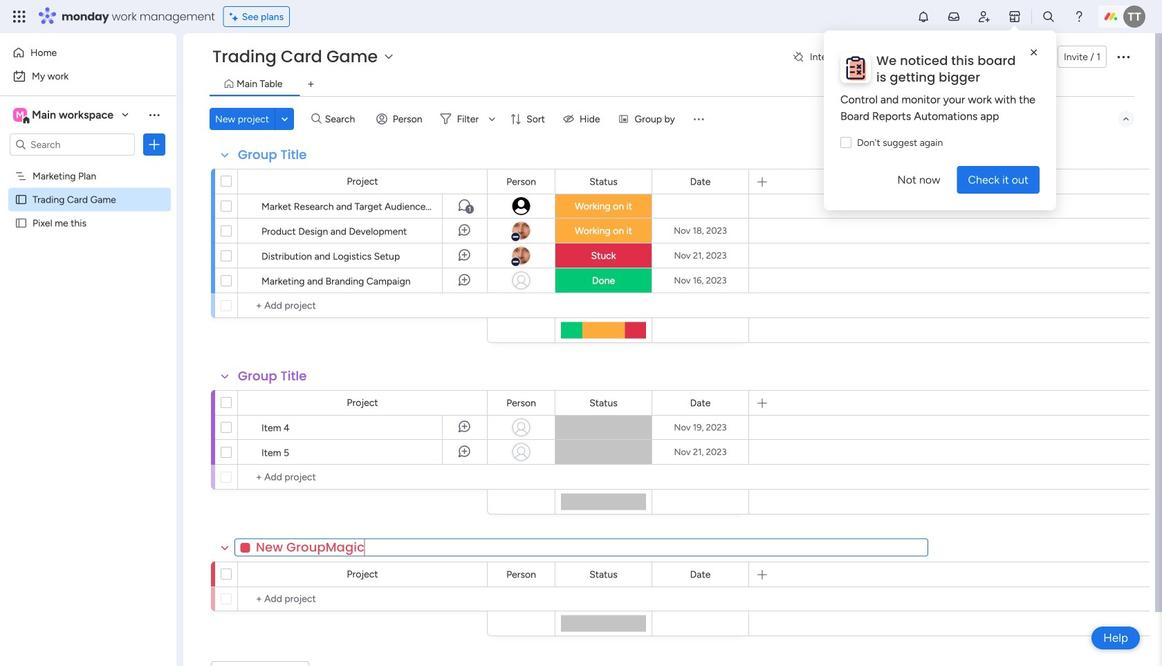 Task type: vqa. For each thing, say whether or not it's contained in the screenshot.
Arrow Down icon
yes



Task type: describe. For each thing, give the bounding box(es) containing it.
workspace image
[[13, 107, 27, 122]]

angle down image
[[281, 114, 288, 124]]

1 vertical spatial option
[[8, 65, 168, 87]]

options image
[[147, 138, 161, 152]]

2 + add project text field from the top
[[245, 591, 481, 608]]

0 horizontal spatial terry turtle image
[[1023, 48, 1041, 66]]

app icon image
[[841, 53, 871, 83]]

select product image
[[12, 10, 26, 24]]

update feed image
[[947, 10, 961, 24]]

search everything image
[[1042, 10, 1056, 24]]

menu image
[[692, 112, 706, 126]]

Search in workspace field
[[29, 137, 116, 153]]

workspace options image
[[147, 108, 161, 122]]



Task type: locate. For each thing, give the bounding box(es) containing it.
help image
[[1072, 10, 1086, 24]]

tab list
[[210, 73, 1135, 96]]

add view image
[[308, 79, 314, 89]]

collapse image
[[1121, 113, 1132, 125]]

monday marketplace image
[[1008, 10, 1022, 24]]

option
[[8, 42, 168, 64], [8, 65, 168, 87], [0, 164, 176, 166]]

2 public board image from the top
[[15, 217, 28, 230]]

v2 search image
[[311, 111, 322, 127]]

terry turtle image
[[1124, 6, 1146, 28], [1023, 48, 1041, 66]]

1 vertical spatial + add project text field
[[245, 591, 481, 608]]

workspace selection element
[[13, 107, 116, 125]]

Search field
[[322, 109, 363, 129]]

notifications image
[[917, 10, 931, 24]]

0 vertical spatial + add project text field
[[245, 469, 481, 486]]

list box
[[0, 162, 176, 422]]

1 + add project text field from the top
[[245, 469, 481, 486]]

0 vertical spatial option
[[8, 42, 168, 64]]

public board image
[[15, 193, 28, 206], [15, 217, 28, 230]]

arrow down image
[[484, 111, 500, 127]]

2 vertical spatial option
[[0, 164, 176, 166]]

1 horizontal spatial terry turtle image
[[1124, 6, 1146, 28]]

options image
[[1115, 48, 1132, 65]]

tab
[[300, 73, 322, 95]]

invite members image
[[978, 10, 992, 24]]

1 public board image from the top
[[15, 193, 28, 206]]

see plans image
[[230, 9, 242, 24]]

0 vertical spatial terry turtle image
[[1124, 6, 1146, 28]]

0 vertical spatial public board image
[[15, 193, 28, 206]]

1 vertical spatial public board image
[[15, 217, 28, 230]]

+ Add project text field
[[245, 469, 481, 486], [245, 591, 481, 608]]

None field
[[235, 146, 310, 164], [503, 174, 540, 189], [586, 174, 621, 189], [687, 174, 714, 189], [235, 367, 310, 385], [503, 395, 540, 411], [586, 395, 621, 411], [687, 395, 714, 411], [235, 539, 929, 557], [503, 567, 540, 582], [586, 567, 621, 582], [687, 567, 714, 582], [235, 146, 310, 164], [503, 174, 540, 189], [586, 174, 621, 189], [687, 174, 714, 189], [235, 367, 310, 385], [503, 395, 540, 411], [586, 395, 621, 411], [687, 395, 714, 411], [235, 539, 929, 557], [503, 567, 540, 582], [586, 567, 621, 582], [687, 567, 714, 582]]

1 vertical spatial terry turtle image
[[1023, 48, 1041, 66]]

+ Add project text field
[[245, 298, 481, 314]]



